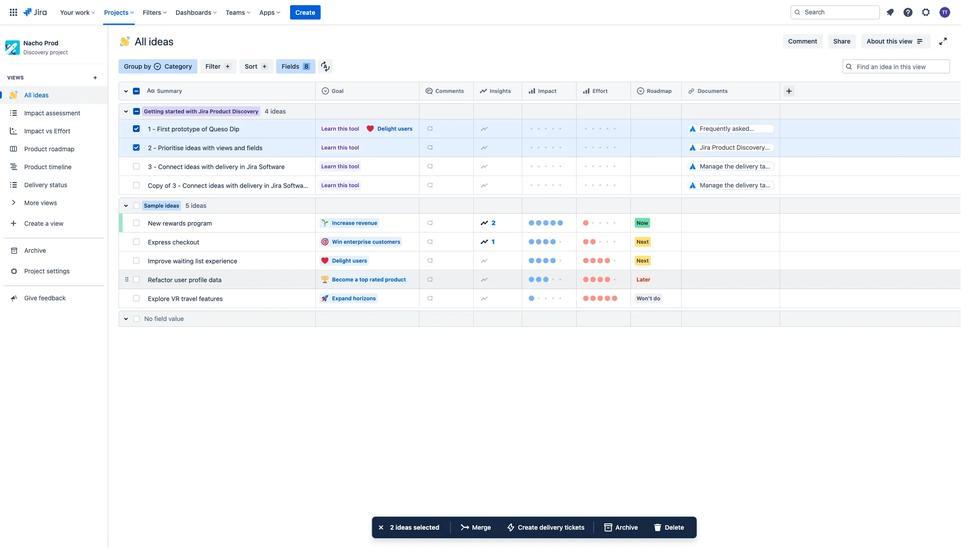 Task type: describe. For each thing, give the bounding box(es) containing it.
create button
[[290, 5, 321, 20]]

create for create
[[296, 9, 315, 16]]

0 horizontal spatial of
[[165, 182, 171, 189]]

0 vertical spatial of
[[202, 125, 208, 133]]

help image
[[903, 7, 914, 18]]

later
[[637, 277, 651, 283]]

all inside group
[[24, 91, 31, 99]]

appswitcher icon image
[[8, 7, 19, 18]]

sample
[[144, 203, 164, 209]]

impact for impact
[[539, 88, 557, 94]]

1 horizontal spatial :heart: image
[[367, 125, 374, 132]]

explore vr travel features
[[148, 295, 223, 303]]

sort button
[[240, 59, 274, 74]]

product
[[385, 277, 406, 283]]

5 ideas
[[186, 202, 207, 209]]

express checkout
[[148, 239, 199, 246]]

fields
[[247, 144, 263, 152]]

dashboards
[[176, 9, 212, 16]]

0 vertical spatial delivery
[[216, 163, 238, 171]]

1 horizontal spatial all ideas
[[135, 35, 174, 48]]

users for the topmost :heart: image
[[398, 126, 413, 132]]

roadmap button
[[635, 84, 678, 98]]

comments image
[[426, 87, 433, 95]]

insights image
[[481, 220, 488, 227]]

product roadmap link
[[0, 140, 108, 158]]

more views
[[24, 199, 57, 206]]

projects button
[[101, 5, 138, 20]]

no field value
[[144, 315, 184, 323]]

impact image
[[529, 87, 536, 95]]

Search field
[[791, 5, 881, 20]]

2 button
[[478, 216, 519, 230]]

summary button
[[144, 84, 312, 98]]

dashboards button
[[173, 5, 221, 20]]

share
[[834, 38, 851, 45]]

1 vertical spatial software
[[283, 182, 309, 189]]

:rocket: image
[[322, 295, 329, 302]]

apps button
[[257, 5, 284, 20]]

delight for :heart: icon to the right
[[378, 126, 397, 132]]

Find an idea in this view field
[[855, 60, 950, 73]]

program
[[188, 220, 212, 227]]

4 learn from the top
[[322, 182, 336, 189]]

2 for 2
[[492, 219, 496, 227]]

product timeline
[[24, 163, 72, 171]]

:seedling: image
[[322, 220, 329, 227]]

horizons
[[353, 295, 376, 302]]

1 horizontal spatial delight users
[[378, 126, 413, 132]]

:wave: image
[[9, 91, 18, 99]]

2 for 2 ideas selected
[[390, 524, 394, 532]]

data
[[209, 276, 222, 284]]

⠿
[[125, 143, 129, 152]]

impact vs effort link
[[0, 122, 108, 140]]

delete image
[[653, 523, 664, 533]]

your work button
[[57, 5, 99, 20]]

tickets
[[565, 524, 585, 532]]

insights button
[[478, 84, 519, 98]]

2 tool from the top
[[349, 144, 359, 151]]

roadmap
[[647, 88, 672, 94]]

roadmap image
[[638, 87, 645, 95]]

1 for 1
[[492, 238, 495, 246]]

improve waiting list experience
[[148, 258, 237, 265]]

project settings image
[[9, 267, 18, 276]]

- for 3
[[154, 163, 157, 171]]

show description image
[[915, 36, 926, 47]]

1 vertical spatial archive
[[616, 524, 638, 532]]

3 - connect ideas with delivery in jira software
[[148, 163, 285, 171]]

1 for 1 - first prototype of queso dip
[[148, 125, 151, 133]]

documents button
[[686, 84, 777, 98]]

1 learn from the top
[[322, 126, 336, 132]]

all ideas link
[[0, 86, 108, 104]]

give
[[24, 294, 37, 302]]

current project sidebar image
[[98, 36, 118, 54]]

queso
[[209, 125, 228, 133]]

all ideas inside jira product discovery navigation "element"
[[24, 91, 49, 99]]

group containing all ideas
[[0, 63, 108, 238]]

impact button
[[526, 84, 573, 98]]

archive inside jira product discovery navigation "element"
[[24, 247, 46, 254]]

- right copy
[[178, 182, 181, 189]]

create delivery tickets button
[[500, 521, 590, 535]]

by
[[144, 63, 151, 70]]

rated
[[370, 277, 384, 283]]

insights
[[490, 88, 511, 94]]

filter
[[206, 63, 221, 70]]

delete
[[665, 524, 685, 532]]

vr
[[171, 295, 180, 303]]

filters
[[143, 9, 161, 16]]

0 vertical spatial in
[[240, 163, 245, 171]]

sample ideas
[[144, 203, 179, 209]]

impact for impact assessment
[[24, 109, 44, 117]]

value
[[169, 315, 184, 323]]

project
[[24, 267, 45, 275]]

create a view
[[24, 220, 64, 227]]

expand horizons
[[332, 295, 376, 302]]

1 vertical spatial delight users
[[332, 258, 367, 264]]

win
[[332, 239, 342, 245]]

merge image
[[460, 523, 471, 533]]

fields
[[282, 63, 299, 70]]

archive button for delete button
[[598, 521, 644, 535]]

no
[[144, 315, 153, 323]]

won't do
[[637, 295, 661, 302]]

increase revenue
[[332, 220, 378, 226]]

close image
[[376, 523, 387, 533]]

new
[[148, 220, 161, 227]]

:seedling: image
[[322, 220, 329, 227]]

collapse all image
[[121, 86, 131, 97]]

become
[[332, 277, 354, 283]]

1 vertical spatial 3
[[172, 182, 176, 189]]

- for 1
[[153, 125, 156, 133]]

filter button
[[200, 59, 237, 74]]

status
[[49, 181, 67, 189]]

0 horizontal spatial 3
[[148, 163, 152, 171]]

:trophy: image
[[322, 276, 329, 283]]

user
[[174, 276, 187, 284]]

prioritise
[[158, 144, 184, 152]]

delete button
[[647, 521, 690, 535]]

feedback
[[39, 294, 66, 302]]

impact assessment link
[[0, 104, 108, 122]]

won't
[[637, 295, 653, 302]]

1 vertical spatial connect
[[183, 182, 207, 189]]

1 - first prototype of queso dip
[[148, 125, 240, 133]]

product timeline link
[[0, 158, 108, 176]]

settings image
[[921, 7, 932, 18]]

banner containing your work
[[0, 0, 962, 25]]

1 button
[[478, 235, 519, 249]]

your profile and settings image
[[940, 7, 951, 18]]

3 learn from the top
[[322, 163, 336, 170]]



Task type: vqa. For each thing, say whether or not it's contained in the screenshot.
a
yes



Task type: locate. For each thing, give the bounding box(es) containing it.
assessment
[[46, 109, 80, 117]]

effort right effort icon
[[593, 88, 608, 94]]

views inside group
[[41, 199, 57, 206]]

all
[[135, 35, 146, 48], [24, 91, 31, 99]]

archive button left 'delete' image
[[598, 521, 644, 535]]

this inside 'dropdown button'
[[887, 38, 898, 45]]

views right more
[[41, 199, 57, 206]]

new rewards program
[[148, 220, 212, 227]]

next for improve waiting list experience
[[637, 258, 649, 264]]

single select dropdown image
[[154, 63, 161, 70]]

project settings button
[[0, 262, 108, 280]]

timeline
[[49, 163, 72, 171]]

0 vertical spatial all ideas
[[135, 35, 174, 48]]

create down more
[[24, 220, 44, 227]]

view inside popup button
[[50, 220, 64, 227]]

1 tool from the top
[[349, 126, 359, 132]]

effort button
[[580, 84, 628, 98]]

a left 'top'
[[355, 277, 358, 283]]

comment button
[[784, 34, 823, 49]]

0 vertical spatial views
[[216, 144, 233, 152]]

projects
[[104, 9, 129, 16]]

0 horizontal spatial effort
[[54, 127, 70, 135]]

improve
[[148, 258, 171, 265]]

group by
[[124, 63, 151, 70]]

prototype
[[172, 125, 200, 133]]

add image
[[427, 125, 434, 132], [427, 163, 434, 170], [427, 163, 434, 170], [481, 163, 488, 170], [427, 182, 434, 189], [481, 182, 488, 189], [427, 220, 434, 227], [427, 257, 434, 264], [481, 257, 488, 264], [427, 276, 434, 283], [427, 295, 434, 302]]

view down the more views link
[[50, 220, 64, 227]]

2 next from the top
[[637, 258, 649, 264]]

revenue
[[356, 220, 378, 226]]

field
[[154, 315, 167, 323]]

delight for the bottom :heart: image
[[332, 258, 351, 264]]

feedback image
[[9, 294, 18, 303]]

more
[[24, 199, 39, 206]]

- up copy
[[154, 163, 157, 171]]

banner
[[0, 0, 962, 25]]

1 next from the top
[[637, 239, 649, 245]]

:heart: image up :trophy: icon
[[322, 257, 329, 264]]

views left and
[[216, 144, 233, 152]]

0 vertical spatial view
[[900, 38, 913, 45]]

product roadmap
[[24, 145, 75, 153]]

a for create
[[45, 220, 49, 227]]

0 horizontal spatial users
[[353, 258, 367, 264]]

first
[[157, 125, 170, 133]]

1 horizontal spatial in
[[264, 182, 269, 189]]

0 vertical spatial all
[[135, 35, 146, 48]]

archive right archive image
[[616, 524, 638, 532]]

1 horizontal spatial create
[[296, 9, 315, 16]]

getting started with jira product discovery
[[144, 108, 259, 115], [144, 108, 259, 115]]

delight down goal "button" at top left
[[378, 126, 397, 132]]

0 vertical spatial 1
[[148, 125, 151, 133]]

:wave: image inside all ideas link
[[9, 91, 18, 99]]

expand image
[[938, 36, 949, 47]]

4 tool from the top
[[349, 182, 359, 189]]

next up later
[[637, 258, 649, 264]]

comment
[[789, 38, 818, 45]]

4
[[265, 108, 269, 115], [265, 108, 269, 115]]

all ideas
[[135, 35, 174, 48], [24, 91, 49, 99]]

1 vertical spatial next
[[637, 258, 649, 264]]

waiting
[[173, 258, 194, 265]]

1 horizontal spatial 1
[[492, 238, 495, 246]]

impact assessment
[[24, 109, 80, 117]]

in
[[240, 163, 245, 171], [264, 182, 269, 189]]

next for express checkout
[[637, 239, 649, 245]]

1 horizontal spatial of
[[202, 125, 208, 133]]

users
[[398, 126, 413, 132], [353, 258, 367, 264]]

0 horizontal spatial delight users
[[332, 258, 367, 264]]

create inside 'primary' element
[[296, 9, 315, 16]]

1 horizontal spatial a
[[355, 277, 358, 283]]

learn this tool
[[322, 126, 359, 132], [322, 144, 359, 151], [322, 163, 359, 170], [322, 182, 359, 189]]

all up group by
[[135, 35, 146, 48]]

1 vertical spatial 2
[[492, 219, 496, 227]]

software
[[259, 163, 285, 171], [283, 182, 309, 189]]

0 horizontal spatial delivery
[[216, 163, 238, 171]]

1 vertical spatial impact
[[24, 109, 44, 117]]

all ideas right :wave: image
[[24, 91, 49, 99]]

create delivery tickets image
[[506, 523, 517, 533]]

:heart: image
[[367, 125, 374, 132], [322, 257, 329, 264]]

0 horizontal spatial archive
[[24, 247, 46, 254]]

0 horizontal spatial 2
[[148, 144, 152, 152]]

0 vertical spatial create
[[296, 9, 315, 16]]

1 left the first
[[148, 125, 151, 133]]

settings
[[47, 267, 70, 275]]

goal
[[332, 88, 344, 94]]

1 horizontal spatial users
[[398, 126, 413, 132]]

:dart: image
[[322, 238, 329, 246], [322, 238, 329, 246]]

delivery status link
[[0, 176, 108, 194]]

0 vertical spatial next
[[637, 239, 649, 245]]

now
[[637, 220, 649, 226]]

2 inside button
[[492, 219, 496, 227]]

a
[[45, 220, 49, 227], [355, 277, 358, 283]]

insights image
[[481, 238, 488, 246]]

create for create delivery tickets
[[518, 524, 538, 532]]

delivery
[[24, 181, 48, 189]]

0 vertical spatial delight users
[[378, 126, 413, 132]]

3 up copy
[[148, 163, 152, 171]]

a inside popup button
[[45, 220, 49, 227]]

delivery inside button
[[540, 524, 563, 532]]

do
[[654, 295, 661, 302]]

ideas inside jira product discovery navigation "element"
[[33, 91, 49, 99]]

archive button
[[0, 242, 108, 260], [598, 521, 644, 535]]

0 vertical spatial archive
[[24, 247, 46, 254]]

jira product discovery navigation element
[[0, 25, 108, 550]]

effort right vs
[[54, 127, 70, 135]]

0 vertical spatial connect
[[158, 163, 183, 171]]

archive image
[[603, 523, 614, 533]]

explore
[[148, 295, 170, 303]]

2 horizontal spatial delivery
[[540, 524, 563, 532]]

:heart: image up :trophy: icon
[[322, 257, 329, 264]]

1 vertical spatial :heart: image
[[322, 257, 329, 264]]

:rocket: image
[[322, 295, 329, 302]]

apps
[[260, 9, 275, 16]]

list
[[195, 258, 204, 265]]

archive
[[24, 247, 46, 254], [616, 524, 638, 532]]

1 vertical spatial archive button
[[598, 521, 644, 535]]

autosave is enabled image
[[321, 61, 330, 72]]

2 ideas selected
[[390, 524, 440, 532]]

learn
[[322, 126, 336, 132], [322, 144, 336, 151], [322, 163, 336, 170], [322, 182, 336, 189]]

search image
[[795, 9, 802, 16]]

- for 2
[[154, 144, 156, 152]]

5
[[186, 202, 189, 209]]

1 vertical spatial users
[[353, 258, 367, 264]]

delivery
[[216, 163, 238, 171], [240, 182, 263, 189], [540, 524, 563, 532]]

1 vertical spatial effort
[[54, 127, 70, 135]]

copy of 3 - connect ideas with delivery in jira software
[[148, 182, 309, 189]]

next
[[637, 239, 649, 245], [637, 258, 649, 264]]

effort inside group
[[54, 127, 70, 135]]

0 horizontal spatial a
[[45, 220, 49, 227]]

filters button
[[140, 5, 170, 20]]

impact up impact vs effort
[[24, 109, 44, 117]]

0 horizontal spatial 1
[[148, 125, 151, 133]]

0 vertical spatial software
[[259, 163, 285, 171]]

impact vs effort
[[24, 127, 70, 135]]

summary
[[157, 88, 182, 94]]

copy
[[148, 182, 163, 189]]

1 horizontal spatial views
[[216, 144, 233, 152]]

0 horizontal spatial :heart: image
[[322, 257, 329, 264]]

delight up become
[[332, 258, 351, 264]]

0 vertical spatial delight
[[378, 126, 397, 132]]

1 horizontal spatial effort
[[593, 88, 608, 94]]

0 vertical spatial a
[[45, 220, 49, 227]]

effort image
[[583, 87, 590, 95]]

primary element
[[5, 0, 791, 25]]

1 horizontal spatial archive
[[616, 524, 638, 532]]

insights image
[[480, 87, 487, 95]]

view inside 'dropdown button'
[[900, 38, 913, 45]]

view left show description image on the top right
[[900, 38, 913, 45]]

0 vertical spatial effort
[[593, 88, 608, 94]]

1 right insights icon
[[492, 238, 495, 246]]

archive button up project settings button
[[0, 242, 108, 260]]

1 vertical spatial :heart: image
[[322, 257, 329, 264]]

2 learn this tool from the top
[[322, 144, 359, 151]]

of right copy
[[165, 182, 171, 189]]

0 horizontal spatial :heart: image
[[322, 257, 329, 264]]

impact left vs
[[24, 127, 44, 135]]

2 for 2 - prioritise ideas with views and fields
[[148, 144, 152, 152]]

1 horizontal spatial view
[[900, 38, 913, 45]]

2 vertical spatial create
[[518, 524, 538, 532]]

2 learn from the top
[[322, 144, 336, 151]]

create right 'create delivery tickets' image
[[518, 524, 538, 532]]

view for create a view
[[50, 220, 64, 227]]

1 vertical spatial 1
[[492, 238, 495, 246]]

2 right 'close' icon
[[390, 524, 394, 532]]

all right :wave: image
[[24, 91, 31, 99]]

1 vertical spatial a
[[355, 277, 358, 283]]

0 horizontal spatial view
[[50, 220, 64, 227]]

0 horizontal spatial views
[[41, 199, 57, 206]]

- left the first
[[153, 125, 156, 133]]

group
[[124, 63, 142, 70]]

2 vertical spatial delivery
[[540, 524, 563, 532]]

discovery inside nacho prod discovery project
[[23, 49, 48, 55]]

polaris common.ui.field config.add.add more.icon image
[[784, 86, 795, 97]]

3 tool from the top
[[349, 163, 359, 170]]

:heart: image
[[367, 125, 374, 132], [322, 257, 329, 264]]

views
[[216, 144, 233, 152], [41, 199, 57, 206]]

enterprise
[[344, 239, 371, 245]]

0 horizontal spatial delight
[[332, 258, 351, 264]]

1 vertical spatial of
[[165, 182, 171, 189]]

effort
[[593, 88, 608, 94], [54, 127, 70, 135]]

1 vertical spatial delight
[[332, 258, 351, 264]]

0 vertical spatial impact
[[539, 88, 557, 94]]

teams
[[226, 9, 245, 16]]

1 horizontal spatial 3
[[172, 182, 176, 189]]

:wave: image
[[120, 36, 130, 46], [120, 36, 130, 46], [9, 91, 18, 99]]

summary image
[[147, 87, 154, 95]]

1 vertical spatial in
[[264, 182, 269, 189]]

next down now
[[637, 239, 649, 245]]

started
[[165, 108, 184, 115], [165, 108, 184, 115]]

about this view button
[[862, 34, 931, 49]]

express
[[148, 239, 171, 246]]

0 horizontal spatial archive button
[[0, 242, 108, 260]]

0 horizontal spatial in
[[240, 163, 245, 171]]

2
[[148, 144, 152, 152], [492, 219, 496, 227], [390, 524, 394, 532]]

archive button for project settings button
[[0, 242, 108, 260]]

connect up 5 ideas
[[183, 182, 207, 189]]

create inside popup button
[[24, 220, 44, 227]]

1 horizontal spatial delivery
[[240, 182, 263, 189]]

give feedback
[[24, 294, 66, 302]]

delivery down fields
[[240, 182, 263, 189]]

1 horizontal spatial archive button
[[598, 521, 644, 535]]

1 vertical spatial all ideas
[[24, 91, 49, 99]]

view for about this view
[[900, 38, 913, 45]]

1 horizontal spatial :heart: image
[[367, 125, 374, 132]]

add image
[[427, 125, 434, 132], [481, 125, 488, 132], [427, 144, 434, 151], [427, 144, 434, 151], [481, 144, 488, 151], [427, 182, 434, 189], [427, 220, 434, 227], [427, 238, 434, 246], [427, 238, 434, 246], [427, 257, 434, 264], [427, 276, 434, 283], [481, 276, 488, 283], [427, 295, 434, 302], [481, 295, 488, 302]]

your
[[60, 9, 74, 16]]

cell
[[781, 103, 893, 120], [781, 120, 893, 138], [781, 138, 893, 157], [781, 157, 893, 176], [631, 176, 682, 195], [781, 176, 893, 195], [682, 214, 781, 233], [781, 214, 893, 233], [682, 233, 781, 252], [781, 233, 893, 252], [682, 252, 781, 271], [781, 252, 893, 271], [682, 271, 781, 289], [781, 271, 893, 289], [781, 289, 893, 308]]

0 vertical spatial :heart: image
[[367, 125, 374, 132]]

create for create a view
[[24, 220, 44, 227]]

delivery left tickets on the bottom of page
[[540, 524, 563, 532]]

notifications image
[[885, 7, 896, 18]]

refactor
[[148, 276, 173, 284]]

1 inside 1 button
[[492, 238, 495, 246]]

with
[[186, 108, 197, 115], [186, 108, 197, 115], [203, 144, 215, 152], [202, 163, 214, 171], [226, 182, 238, 189]]

expand
[[332, 295, 352, 302]]

2 vertical spatial impact
[[24, 127, 44, 135]]

2 horizontal spatial create
[[518, 524, 538, 532]]

project
[[50, 49, 68, 55]]

2 horizontal spatial 2
[[492, 219, 496, 227]]

2 right insights image
[[492, 219, 496, 227]]

1 vertical spatial create
[[24, 220, 44, 227]]

0 vertical spatial 3
[[148, 163, 152, 171]]

jira image
[[23, 7, 47, 18], [23, 7, 47, 18]]

views
[[7, 75, 24, 81]]

a for become
[[355, 277, 358, 283]]

:trophy: image
[[322, 276, 329, 283]]

work
[[75, 9, 90, 16]]

1 vertical spatial delivery
[[240, 182, 263, 189]]

impact right impact image
[[539, 88, 557, 94]]

become a top rated product
[[332, 277, 406, 283]]

:heart: image down goal "button" at top left
[[367, 125, 374, 132]]

create right apps dropdown button
[[296, 9, 315, 16]]

checkout
[[173, 239, 199, 246]]

delivery up copy of 3 - connect ideas with delivery in jira software on the top left
[[216, 163, 238, 171]]

experience
[[206, 258, 237, 265]]

impact for impact vs effort
[[24, 127, 44, 135]]

jira
[[199, 108, 209, 115], [199, 108, 209, 115], [247, 163, 257, 171], [271, 182, 282, 189]]

connect down prioritise
[[158, 163, 183, 171]]

4 learn this tool from the top
[[322, 182, 359, 189]]

goal button
[[319, 84, 416, 98]]

0 horizontal spatial all
[[24, 91, 31, 99]]

:heart: image down goal "button" at top left
[[367, 125, 374, 132]]

users for :heart: icon to the left
[[353, 258, 367, 264]]

0 vertical spatial users
[[398, 126, 413, 132]]

2 vertical spatial 2
[[390, 524, 394, 532]]

2 left prioritise
[[148, 144, 152, 152]]

hyperlink image
[[688, 87, 695, 95]]

archive up project
[[24, 247, 46, 254]]

1 vertical spatial views
[[41, 199, 57, 206]]

1 horizontal spatial 2
[[390, 524, 394, 532]]

effort inside button
[[593, 88, 608, 94]]

0 horizontal spatial create
[[24, 220, 44, 227]]

1 horizontal spatial delight
[[378, 126, 397, 132]]

1 vertical spatial all
[[24, 91, 31, 99]]

0 vertical spatial archive button
[[0, 242, 108, 260]]

0 horizontal spatial all ideas
[[24, 91, 49, 99]]

nacho prod discovery project
[[23, 39, 68, 55]]

1 vertical spatial view
[[50, 220, 64, 227]]

impact inside button
[[539, 88, 557, 94]]

of left queso
[[202, 125, 208, 133]]

all ideas up single select dropdown icon at the left top
[[135, 35, 174, 48]]

- left prioritise
[[154, 144, 156, 152]]

goal image
[[322, 87, 329, 95]]

0 vertical spatial :heart: image
[[367, 125, 374, 132]]

0 vertical spatial 2
[[148, 144, 152, 152]]

1 horizontal spatial all
[[135, 35, 146, 48]]

a down more views
[[45, 220, 49, 227]]

1 learn this tool from the top
[[322, 126, 359, 132]]

3 learn this tool from the top
[[322, 163, 359, 170]]

group
[[0, 63, 108, 238]]

selected
[[414, 524, 440, 532]]

3 right copy
[[172, 182, 176, 189]]



